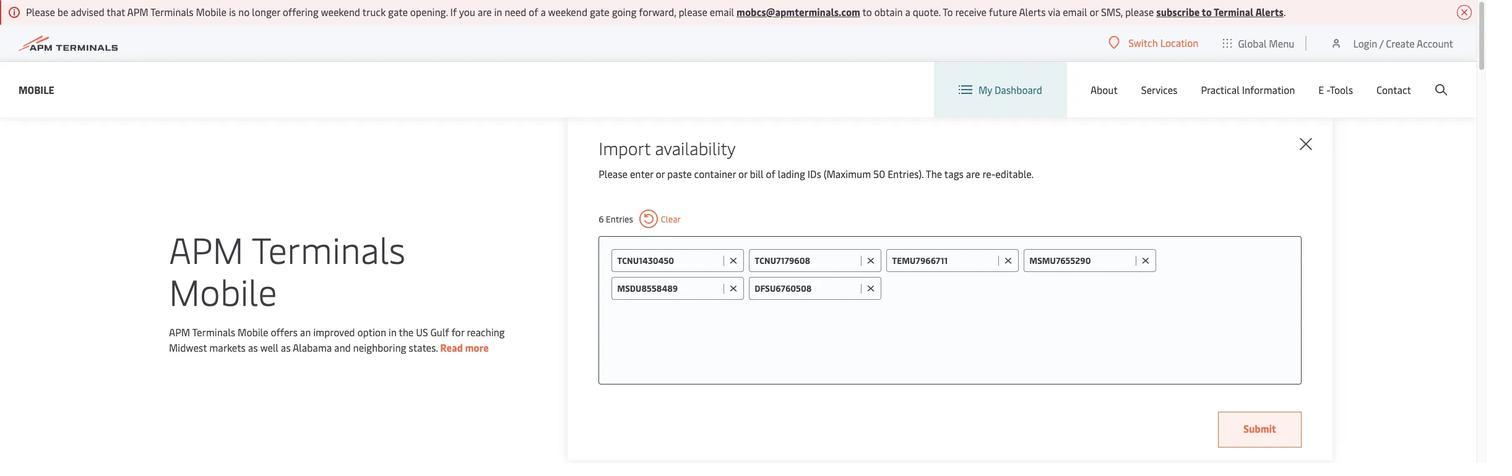 Task type: locate. For each thing, give the bounding box(es) containing it.
in
[[494, 5, 502, 19], [389, 326, 397, 339]]

contact
[[1377, 83, 1411, 97]]

alerts up global menu
[[1256, 5, 1284, 19]]

mobile
[[196, 5, 227, 19], [19, 83, 54, 96], [169, 267, 277, 316], [238, 326, 268, 339]]

0 vertical spatial apm
[[127, 5, 148, 19]]

1 horizontal spatial to
[[1202, 5, 1212, 19]]

or left bill at the right top
[[738, 167, 748, 181]]

email
[[710, 5, 734, 19], [1063, 5, 1087, 19]]

please down the import
[[599, 167, 628, 181]]

to left obtain
[[863, 5, 872, 19]]

2 gate from the left
[[590, 5, 610, 19]]

1 horizontal spatial entered id text field
[[755, 283, 858, 295]]

bill
[[750, 167, 764, 181]]

offers
[[271, 326, 298, 339]]

2 vertical spatial apm
[[169, 326, 190, 339]]

terminals inside apm terminals mobile
[[252, 225, 406, 274]]

0 horizontal spatial a
[[541, 5, 546, 19]]

0 horizontal spatial email
[[710, 5, 734, 19]]

for
[[452, 326, 464, 339]]

0 vertical spatial in
[[494, 5, 502, 19]]

1 horizontal spatial please
[[599, 167, 628, 181]]

1 horizontal spatial of
[[766, 167, 775, 181]]

1 horizontal spatial or
[[738, 167, 748, 181]]

midwest
[[169, 341, 207, 355]]

terminals for apm terminals mobile offers an improved option in the us gulf for reaching midwest markets as well as alabama and neighboring states.
[[192, 326, 235, 339]]

1 vertical spatial of
[[766, 167, 775, 181]]

1 vertical spatial please
[[599, 167, 628, 181]]

clear button
[[639, 210, 681, 228]]

receive
[[955, 5, 987, 19]]

apm for apm terminals mobile offers an improved option in the us gulf for reaching midwest markets as well as alabama and neighboring states.
[[169, 326, 190, 339]]

are
[[478, 5, 492, 19], [966, 167, 980, 181]]

submit
[[1243, 422, 1276, 436]]

are left re-
[[966, 167, 980, 181]]

.
[[1284, 5, 1286, 19]]

please for please enter or paste container or bill of lading ids (maximum 50 entries). the tags are re-editable.
[[599, 167, 628, 181]]

opening.
[[410, 5, 448, 19]]

2 vertical spatial terminals
[[192, 326, 235, 339]]

1 horizontal spatial alerts
[[1256, 5, 1284, 19]]

0 horizontal spatial alerts
[[1019, 5, 1046, 19]]

1 horizontal spatial a
[[905, 5, 910, 19]]

tags
[[944, 167, 964, 181]]

or
[[1090, 5, 1099, 19], [656, 167, 665, 181], [738, 167, 748, 181]]

markets
[[209, 341, 246, 355]]

0 horizontal spatial entered id text field
[[617, 283, 721, 295]]

switch location button
[[1109, 36, 1199, 50]]

editable.
[[995, 167, 1034, 181]]

mobcs@apmterminals.com link
[[737, 5, 860, 19]]

of right need
[[529, 5, 538, 19]]

please
[[679, 5, 707, 19], [1125, 5, 1154, 19]]

0 horizontal spatial as
[[248, 341, 258, 355]]

0 horizontal spatial please
[[26, 5, 55, 19]]

1 vertical spatial apm
[[169, 225, 244, 274]]

mobile inside apm terminals mobile offers an improved option in the us gulf for reaching midwest markets as well as alabama and neighboring states.
[[238, 326, 268, 339]]

please right sms,
[[1125, 5, 1154, 19]]

weekend left truck
[[321, 5, 360, 19]]

please enter or paste container or bill of lading ids (maximum 50 entries). the tags are re-editable.
[[599, 167, 1034, 181]]

terminals
[[150, 5, 194, 19], [252, 225, 406, 274], [192, 326, 235, 339]]

in left need
[[494, 5, 502, 19]]

1 vertical spatial terminals
[[252, 225, 406, 274]]

container
[[694, 167, 736, 181]]

0 vertical spatial of
[[529, 5, 538, 19]]

gate
[[388, 5, 408, 19], [590, 5, 610, 19]]

weekend right need
[[548, 5, 587, 19]]

well
[[260, 341, 278, 355]]

6 entries
[[599, 213, 633, 225]]

1 horizontal spatial weekend
[[548, 5, 587, 19]]

1 alerts from the left
[[1019, 5, 1046, 19]]

or left sms,
[[1090, 5, 1099, 19]]

Entered ID text field
[[617, 255, 721, 267], [755, 255, 858, 267], [892, 255, 995, 267], [1029, 255, 1133, 267]]

the
[[926, 167, 942, 181]]

1 please from the left
[[679, 5, 707, 19]]

please
[[26, 5, 55, 19], [599, 167, 628, 181]]

in inside apm terminals mobile offers an improved option in the us gulf for reaching midwest markets as well as alabama and neighboring states.
[[389, 326, 397, 339]]

are right you
[[478, 5, 492, 19]]

or right enter
[[656, 167, 665, 181]]

0 vertical spatial are
[[478, 5, 492, 19]]

in left the
[[389, 326, 397, 339]]

0 horizontal spatial to
[[863, 5, 872, 19]]

of
[[529, 5, 538, 19], [766, 167, 775, 181]]

terminals inside apm terminals mobile offers an improved option in the us gulf for reaching midwest markets as well as alabama and neighboring states.
[[192, 326, 235, 339]]

Entered ID text field
[[617, 283, 721, 295], [755, 283, 858, 295]]

1 horizontal spatial email
[[1063, 5, 1087, 19]]

import
[[599, 136, 651, 160]]

please left be
[[26, 5, 55, 19]]

dashboard
[[995, 83, 1042, 97]]

gate left the going
[[590, 5, 610, 19]]

information
[[1242, 83, 1295, 97]]

1 horizontal spatial are
[[966, 167, 980, 181]]

alerts left via
[[1019, 5, 1046, 19]]

need
[[505, 5, 526, 19]]

2 horizontal spatial or
[[1090, 5, 1099, 19]]

0 vertical spatial please
[[26, 5, 55, 19]]

e
[[1319, 83, 1324, 97]]

1 horizontal spatial as
[[281, 341, 291, 355]]

apm inside apm terminals mobile offers an improved option in the us gulf for reaching midwest markets as well as alabama and neighboring states.
[[169, 326, 190, 339]]

1 horizontal spatial please
[[1125, 5, 1154, 19]]

forward,
[[639, 5, 676, 19]]

a right obtain
[[905, 5, 910, 19]]

and
[[334, 341, 351, 355]]

of right bill at the right top
[[766, 167, 775, 181]]

to left terminal
[[1202, 5, 1212, 19]]

2 as from the left
[[281, 341, 291, 355]]

weekend
[[321, 5, 360, 19], [548, 5, 587, 19]]

as left well at the left bottom of the page
[[248, 341, 258, 355]]

ids
[[808, 167, 821, 181]]

mobile secondary image
[[229, 315, 446, 464]]

0 horizontal spatial gate
[[388, 5, 408, 19]]

account
[[1417, 36, 1453, 50]]

/
[[1380, 36, 1384, 50]]

global menu
[[1238, 36, 1295, 50]]

alerts
[[1019, 5, 1046, 19], [1256, 5, 1284, 19]]

apm for apm terminals mobile
[[169, 225, 244, 274]]

close alert image
[[1457, 5, 1472, 20]]

longer
[[252, 5, 280, 19]]

1 horizontal spatial in
[[494, 5, 502, 19]]

apm inside apm terminals mobile
[[169, 225, 244, 274]]

future
[[989, 5, 1017, 19]]

practical information
[[1201, 83, 1295, 97]]

please right "forward,"
[[679, 5, 707, 19]]

as
[[248, 341, 258, 355], [281, 341, 291, 355]]

1 vertical spatial in
[[389, 326, 397, 339]]

reaching
[[467, 326, 505, 339]]

1 horizontal spatial gate
[[590, 5, 610, 19]]

1 to from the left
[[863, 5, 872, 19]]

0 horizontal spatial in
[[389, 326, 397, 339]]

as down offers
[[281, 341, 291, 355]]

-
[[1327, 83, 1330, 97]]

0 horizontal spatial are
[[478, 5, 492, 19]]

apm
[[127, 5, 148, 19], [169, 225, 244, 274], [169, 326, 190, 339]]

gate right truck
[[388, 5, 408, 19]]

0 horizontal spatial please
[[679, 5, 707, 19]]

a right need
[[541, 5, 546, 19]]

terminals for apm terminals mobile
[[252, 225, 406, 274]]

0 horizontal spatial weekend
[[321, 5, 360, 19]]

quote. to
[[913, 5, 953, 19]]

4 entered id text field from the left
[[1029, 255, 1133, 267]]

2 to from the left
[[1202, 5, 1212, 19]]



Task type: vqa. For each thing, say whether or not it's contained in the screenshot.
Have
no



Task type: describe. For each thing, give the bounding box(es) containing it.
lading
[[778, 167, 805, 181]]

import availability
[[599, 136, 736, 160]]

offering
[[283, 5, 319, 19]]

mobcs@apmterminals.com
[[737, 5, 860, 19]]

2 entered id text field from the left
[[755, 283, 858, 295]]

login / create account
[[1353, 36, 1453, 50]]

submit button
[[1218, 412, 1302, 448]]

subscribe
[[1156, 5, 1200, 19]]

location
[[1160, 36, 1199, 50]]

apm terminals mobile
[[169, 225, 406, 316]]

sms,
[[1101, 5, 1123, 19]]

global
[[1238, 36, 1267, 50]]

1 vertical spatial are
[[966, 167, 980, 181]]

no
[[238, 5, 250, 19]]

entries
[[606, 213, 633, 225]]

alabama
[[293, 341, 332, 355]]

create
[[1386, 36, 1415, 50]]

practical
[[1201, 83, 1240, 97]]

e -tools button
[[1319, 62, 1353, 118]]

please for please be advised that apm terminals mobile is no longer offering weekend truck gate opening. if you are in need of a weekend gate going forward, please email mobcs@apmterminals.com to obtain a quote. to receive future alerts via email or sms, please subscribe to terminal alerts .
[[26, 5, 55, 19]]

states.
[[409, 341, 438, 355]]

2 please from the left
[[1125, 5, 1154, 19]]

2 a from the left
[[905, 5, 910, 19]]

mobile link
[[19, 82, 54, 97]]

tools
[[1330, 83, 1353, 97]]

0 horizontal spatial of
[[529, 5, 538, 19]]

paste
[[667, 167, 692, 181]]

2 alerts from the left
[[1256, 5, 1284, 19]]

my
[[979, 83, 992, 97]]

improved
[[313, 326, 355, 339]]

2 email from the left
[[1063, 5, 1087, 19]]

truck
[[362, 5, 386, 19]]

entries).
[[888, 167, 924, 181]]

1 a from the left
[[541, 5, 546, 19]]

re-
[[983, 167, 995, 181]]

if
[[450, 5, 457, 19]]

1 entered id text field from the left
[[617, 283, 721, 295]]

the
[[399, 326, 414, 339]]

terminal
[[1214, 5, 1254, 19]]

contact button
[[1377, 62, 1411, 118]]

e -tools
[[1319, 83, 1353, 97]]

1 weekend from the left
[[321, 5, 360, 19]]

read
[[440, 341, 463, 355]]

0 vertical spatial terminals
[[150, 5, 194, 19]]

read more
[[440, 341, 489, 355]]

2 weekend from the left
[[548, 5, 587, 19]]

1 email from the left
[[710, 5, 734, 19]]

practical information button
[[1201, 62, 1295, 118]]

be
[[57, 5, 68, 19]]

advised
[[71, 5, 104, 19]]

neighboring
[[353, 341, 406, 355]]

going
[[612, 5, 637, 19]]

subscribe to terminal alerts link
[[1156, 5, 1284, 19]]

enter
[[630, 167, 653, 181]]

6
[[599, 213, 604, 225]]

is
[[229, 5, 236, 19]]

more
[[465, 341, 489, 355]]

my dashboard button
[[959, 62, 1042, 118]]

availability
[[655, 136, 736, 160]]

obtain
[[874, 5, 903, 19]]

option
[[357, 326, 386, 339]]

menu
[[1269, 36, 1295, 50]]

global menu button
[[1211, 24, 1307, 62]]

3 entered id text field from the left
[[892, 255, 995, 267]]

you
[[459, 5, 475, 19]]

read more link
[[440, 341, 489, 355]]

login / create account link
[[1330, 25, 1453, 61]]

that
[[107, 5, 125, 19]]

(maximum
[[824, 167, 871, 181]]

us
[[416, 326, 428, 339]]

please be advised that apm terminals mobile is no longer offering weekend truck gate opening. if you are in need of a weekend gate going forward, please email mobcs@apmterminals.com to obtain a quote. to receive future alerts via email or sms, please subscribe to terminal alerts .
[[26, 5, 1286, 19]]

2 entered id text field from the left
[[755, 255, 858, 267]]

0 horizontal spatial or
[[656, 167, 665, 181]]

services
[[1141, 83, 1178, 97]]

mobile inside apm terminals mobile
[[169, 267, 277, 316]]

switch location
[[1129, 36, 1199, 50]]

switch
[[1129, 36, 1158, 50]]

login
[[1353, 36, 1377, 50]]

an
[[300, 326, 311, 339]]

apm terminals mobile offers an improved option in the us gulf for reaching midwest markets as well as alabama and neighboring states.
[[169, 326, 505, 355]]

1 entered id text field from the left
[[617, 255, 721, 267]]

gulf
[[430, 326, 449, 339]]

about button
[[1091, 62, 1118, 118]]

1 gate from the left
[[388, 5, 408, 19]]

about
[[1091, 83, 1118, 97]]

1 as from the left
[[248, 341, 258, 355]]

clear
[[661, 213, 681, 225]]

via
[[1048, 5, 1060, 19]]



